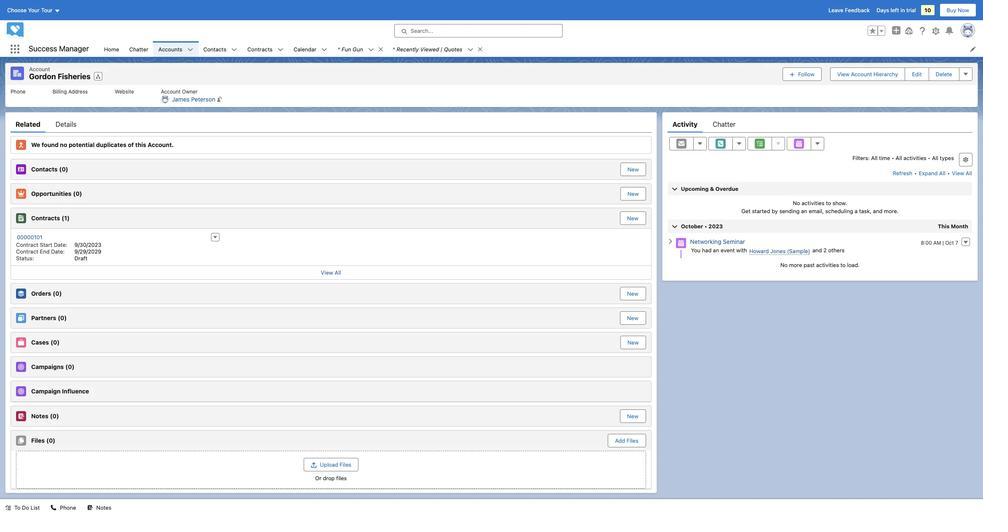 Task type: describe. For each thing, give the bounding box(es) containing it.
* fun gun
[[338, 46, 363, 52]]

(0) for opportunities (0)
[[73, 190, 82, 197]]

chatter inside tab list
[[713, 120, 736, 128]]

9/29/2029
[[74, 248, 101, 255]]

notes for notes (0)
[[31, 412, 48, 420]]

chatter inside list
[[129, 46, 148, 52]]

event image
[[676, 238, 686, 248]]

• right time
[[892, 154, 895, 161]]

activity
[[673, 120, 698, 128]]

no for more
[[781, 262, 788, 268]]

gordon fisheries
[[29, 72, 91, 81]]

account for account
[[29, 66, 50, 72]]

gordon
[[29, 72, 56, 81]]

website
[[115, 88, 134, 95]]

view all link inside related tab panel
[[11, 265, 651, 279]]

account partner image
[[16, 313, 26, 323]]

owner
[[182, 88, 198, 95]]

(0) for cases (0)
[[51, 339, 60, 346]]

upcoming & overdue button
[[668, 182, 973, 195]]

networking seminar
[[691, 238, 746, 245]]

text default image for contracts
[[278, 47, 284, 53]]

we
[[31, 141, 40, 148]]

view for view account hierarchy
[[838, 71, 850, 77]]

account.
[[148, 141, 174, 148]]

viewed
[[421, 46, 439, 52]]

• up the expand at the right
[[928, 154, 931, 161]]

tab list containing activity
[[668, 116, 973, 133]]

october
[[681, 223, 704, 229]]

with
[[737, 247, 747, 254]]

9/29/2029 status:
[[16, 248, 101, 262]]

to do list
[[14, 504, 40, 511]]

view for view all
[[321, 269, 333, 276]]

contacts list item
[[198, 41, 243, 57]]

opportunities image
[[16, 189, 26, 199]]

2
[[824, 247, 827, 254]]

calendar link
[[289, 41, 322, 57]]

to
[[14, 504, 20, 511]]

gun
[[353, 46, 363, 52]]

buy now button
[[940, 3, 977, 17]]

contracts image
[[16, 213, 26, 223]]

(1)
[[62, 214, 70, 222]]

refresh button
[[893, 166, 913, 180]]

text default image inside "contacts" 'list item'
[[232, 47, 237, 53]]

accounts link
[[153, 41, 187, 57]]

get
[[742, 208, 751, 215]]

filters:
[[853, 154, 870, 161]]

contracts link
[[243, 41, 278, 57]]

account inside button
[[852, 71, 873, 77]]

or drop files
[[315, 475, 347, 482]]

8:00 am | oct 7
[[921, 240, 959, 246]]

new button for notes (0)
[[621, 410, 646, 423]]

delete
[[936, 71, 953, 77]]

no activities to show. get started by sending an email, scheduling a task, and more.
[[742, 200, 899, 215]]

orders (0)
[[31, 290, 62, 297]]

this
[[939, 223, 950, 229]]

tour
[[41, 7, 52, 13]]

choose your tour button
[[7, 3, 60, 17]]

accounts
[[159, 46, 182, 52]]

phone inside james peterson list
[[11, 88, 26, 95]]

task,
[[860, 208, 872, 215]]

opportunities
[[31, 190, 71, 197]]

contract inside 9/30/2023 contract end date:
[[16, 248, 38, 255]]

contracts list item
[[243, 41, 289, 57]]

details link
[[56, 116, 77, 133]]

month
[[952, 223, 969, 229]]

new button for contacts (0)
[[621, 162, 646, 176]]

2023
[[709, 223, 723, 229]]

* for * fun gun
[[338, 46, 340, 52]]

accounts list item
[[153, 41, 198, 57]]

text default image inside notes button
[[87, 505, 93, 511]]

now
[[958, 7, 970, 13]]

leave feedback link
[[829, 7, 870, 13]]

all inside related tab panel
[[335, 269, 341, 276]]

peterson
[[191, 95, 215, 103]]

files for add files
[[627, 437, 639, 444]]

in
[[901, 7, 906, 13]]

files for upload files
[[340, 461, 352, 468]]

| inside list
[[441, 46, 443, 52]]

edit
[[913, 71, 922, 77]]

cases image
[[16, 337, 26, 347]]

home link
[[99, 41, 124, 57]]

load.
[[848, 262, 860, 268]]

1 list item from the left
[[333, 41, 388, 57]]

00000101 link
[[17, 234, 42, 241]]

phone button
[[46, 499, 81, 516]]

contract start date:
[[16, 241, 67, 248]]

chatter link for home link
[[124, 41, 153, 57]]

• left 2023
[[705, 223, 708, 229]]

7
[[956, 240, 959, 246]]

we found no potential duplicates of this account.
[[31, 141, 174, 148]]

new button for cases (0)
[[621, 336, 646, 349]]

oct
[[946, 240, 955, 246]]

to inside no activities to show. get started by sending an email, scheduling a task, and more.
[[826, 200, 832, 206]]

had
[[702, 247, 712, 254]]

add files button
[[609, 434, 646, 447]]

do
[[22, 504, 29, 511]]

expand
[[919, 170, 938, 176]]

contacts for contacts
[[203, 46, 226, 52]]

end
[[40, 248, 50, 255]]

more
[[790, 262, 803, 268]]

text default image inside to do list button
[[5, 505, 11, 511]]

2 list item from the left
[[388, 41, 487, 57]]

0 vertical spatial view all link
[[952, 166, 973, 180]]

campaign influence element
[[11, 381, 652, 402]]

filters: all time • all activities • all types
[[853, 154, 955, 161]]

2 horizontal spatial view
[[953, 170, 965, 176]]

list
[[31, 504, 40, 511]]

you
[[691, 247, 701, 254]]

notes (0)
[[31, 412, 59, 420]]

cases (0)
[[31, 339, 60, 346]]

of
[[128, 141, 134, 148]]

event
[[721, 247, 735, 254]]

new button for contracts (1)
[[621, 212, 646, 224]]

view account hierarchy button
[[831, 67, 906, 81]]

list containing home
[[99, 41, 984, 57]]

date: inside 9/30/2023 contract end date:
[[51, 248, 65, 255]]

view account hierarchy
[[838, 71, 899, 77]]

status:
[[16, 255, 34, 262]]

related
[[16, 120, 40, 128]]

contracts for contracts
[[248, 46, 273, 52]]

notes button
[[82, 499, 117, 516]]

campaigns element
[[11, 356, 652, 377]]

0 horizontal spatial files
[[31, 437, 45, 444]]

leave feedback
[[829, 7, 870, 13]]

date: right start
[[54, 241, 67, 248]]

* recently viewed | quotes
[[393, 46, 463, 52]]

show.
[[833, 200, 848, 206]]

* for * recently viewed | quotes
[[393, 46, 395, 52]]

1 contract from the top
[[16, 241, 38, 248]]



Task type: locate. For each thing, give the bounding box(es) containing it.
cases
[[31, 339, 49, 346]]

notes for notes
[[96, 504, 111, 511]]

view inside related tab panel
[[321, 269, 333, 276]]

0 horizontal spatial view
[[321, 269, 333, 276]]

0 horizontal spatial chatter
[[129, 46, 148, 52]]

1 vertical spatial chatter
[[713, 120, 736, 128]]

0 vertical spatial phone
[[11, 88, 26, 95]]

text default image
[[378, 46, 384, 52], [232, 47, 237, 53], [368, 47, 374, 53], [668, 239, 674, 244], [5, 505, 11, 511], [51, 505, 57, 511]]

james
[[172, 95, 190, 103]]

contacts inside 'list item'
[[203, 46, 226, 52]]

this month
[[939, 223, 969, 229]]

follow
[[799, 71, 815, 77]]

1 vertical spatial |
[[943, 240, 944, 246]]

1 horizontal spatial and
[[874, 208, 883, 215]]

&
[[710, 185, 715, 192]]

related tab panel
[[11, 133, 652, 490]]

(0) inside files element
[[46, 437, 55, 444]]

list
[[99, 41, 984, 57]]

(0) for notes (0)
[[50, 412, 59, 420]]

files element
[[11, 430, 652, 490]]

2 vertical spatial view
[[321, 269, 333, 276]]

1 horizontal spatial phone
[[60, 504, 76, 511]]

activities down 2
[[817, 262, 840, 268]]

0 vertical spatial and
[[874, 208, 883, 215]]

contacts inside related tab panel
[[31, 166, 58, 173]]

an inside no activities to show. get started by sending an email, scheduling a task, and more.
[[802, 208, 808, 215]]

duplicates
[[96, 141, 126, 148]]

tab list containing related
[[11, 116, 652, 133]]

fun
[[342, 46, 351, 52]]

new button
[[621, 162, 646, 176], [621, 187, 646, 200], [621, 212, 646, 224], [621, 287, 646, 300], [621, 312, 646, 324], [621, 336, 646, 349], [621, 410, 646, 423]]

|
[[441, 46, 443, 52], [943, 240, 944, 246]]

2 horizontal spatial account
[[852, 71, 873, 77]]

contracts
[[248, 46, 273, 52], [31, 214, 60, 222]]

text default image inside phone button
[[51, 505, 57, 511]]

text default image for *
[[468, 47, 474, 53]]

add
[[615, 437, 626, 444]]

(0) right cases
[[51, 339, 60, 346]]

follow button
[[783, 67, 822, 81]]

• down types
[[948, 170, 951, 176]]

(0) inside the campaigns element
[[66, 363, 74, 370]]

contacts right accounts list item
[[203, 46, 226, 52]]

new button for orders (0)
[[621, 287, 646, 300]]

days
[[877, 7, 890, 13]]

1 vertical spatial chatter link
[[713, 116, 736, 133]]

5 new button from the top
[[621, 312, 646, 324]]

text default image inside accounts list item
[[187, 47, 193, 53]]

recently
[[397, 46, 419, 52]]

past
[[804, 262, 815, 268]]

account down the success
[[29, 66, 50, 72]]

text default image down search... button
[[477, 46, 483, 52]]

* left recently
[[393, 46, 395, 52]]

text default image right phone button on the bottom left of page
[[87, 505, 93, 511]]

2 tab list from the left
[[668, 116, 973, 133]]

new inside notes "element"
[[627, 413, 639, 420]]

(0) down no at the top left of the page
[[59, 166, 68, 173]]

partners
[[31, 314, 56, 321]]

networking seminar link
[[691, 238, 746, 245]]

2 * from the left
[[393, 46, 395, 52]]

0 horizontal spatial account
[[29, 66, 50, 72]]

6 new button from the top
[[621, 336, 646, 349]]

account owner
[[161, 88, 198, 95]]

and left 2
[[813, 247, 823, 254]]

1 vertical spatial and
[[813, 247, 823, 254]]

types
[[940, 154, 955, 161]]

chatter link right the activity
[[713, 116, 736, 133]]

0 horizontal spatial chatter link
[[124, 41, 153, 57]]

0 horizontal spatial and
[[813, 247, 823, 254]]

files
[[31, 437, 45, 444], [627, 437, 639, 444], [340, 461, 352, 468]]

contract
[[16, 241, 38, 248], [16, 248, 38, 255]]

related link
[[16, 116, 40, 133]]

account up james
[[161, 88, 181, 95]]

0 horizontal spatial notes
[[31, 412, 48, 420]]

(0) right campaigns
[[66, 363, 74, 370]]

contacts link
[[198, 41, 232, 57]]

howard
[[750, 248, 769, 254]]

account inside james peterson list
[[161, 88, 181, 95]]

to left show.
[[826, 200, 832, 206]]

account for account owner
[[161, 88, 181, 95]]

your
[[28, 7, 40, 13]]

contracts for contracts (1)
[[31, 214, 60, 222]]

0 vertical spatial contracts
[[248, 46, 273, 52]]

2 vertical spatial activities
[[817, 262, 840, 268]]

1 horizontal spatial files
[[340, 461, 352, 468]]

| right am
[[943, 240, 944, 246]]

*
[[338, 46, 340, 52], [393, 46, 395, 52]]

1 horizontal spatial |
[[943, 240, 944, 246]]

0 horizontal spatial tab list
[[11, 116, 652, 133]]

activities up email,
[[802, 200, 825, 206]]

a
[[855, 208, 858, 215]]

0 horizontal spatial |
[[441, 46, 443, 52]]

text default image right calendar
[[322, 47, 328, 53]]

text default image
[[477, 46, 483, 52], [187, 47, 193, 53], [278, 47, 284, 53], [322, 47, 328, 53], [468, 47, 474, 53], [87, 505, 93, 511]]

no more past activities to load. status
[[668, 262, 973, 268]]

new button inside notes "element"
[[621, 410, 646, 423]]

home
[[104, 46, 119, 52]]

list item
[[333, 41, 388, 57], [388, 41, 487, 57]]

success manager
[[29, 44, 89, 53]]

00000101 element
[[11, 232, 224, 262]]

chatter link right the home
[[124, 41, 153, 57]]

1 horizontal spatial no
[[793, 200, 801, 206]]

| left quotes
[[441, 46, 443, 52]]

no up sending
[[793, 200, 801, 206]]

no inside no activities to show. get started by sending an email, scheduling a task, and more.
[[793, 200, 801, 206]]

files inside button
[[627, 437, 639, 444]]

contracts (1)
[[31, 214, 70, 222]]

orders
[[31, 290, 51, 297]]

1 horizontal spatial tab list
[[668, 116, 973, 133]]

10
[[925, 7, 932, 13]]

files up files
[[340, 461, 352, 468]]

text default image right the accounts
[[187, 47, 193, 53]]

and inside no activities to show. get started by sending an email, scheduling a task, and more.
[[874, 208, 883, 215]]

2 contract from the top
[[16, 248, 38, 255]]

contracts left (1)
[[31, 214, 60, 222]]

contracts inside related tab panel
[[31, 214, 60, 222]]

phone up related link
[[11, 88, 26, 95]]

1 vertical spatial contacts
[[31, 166, 58, 173]]

00000101
[[17, 234, 42, 240]]

1 horizontal spatial notes
[[96, 504, 111, 511]]

by
[[772, 208, 778, 215]]

1 horizontal spatial account
[[161, 88, 181, 95]]

files right add
[[627, 437, 639, 444]]

files down notes (0)
[[31, 437, 45, 444]]

no for activities
[[793, 200, 801, 206]]

upcoming
[[681, 185, 709, 192]]

contacts (0)
[[31, 166, 68, 173]]

phone inside phone button
[[60, 504, 76, 511]]

(0) right partners at the bottom of the page
[[58, 314, 67, 321]]

chatter right the home
[[129, 46, 148, 52]]

3 new button from the top
[[621, 212, 646, 224]]

(0) for contacts (0)
[[59, 166, 68, 173]]

hierarchy
[[874, 71, 899, 77]]

group
[[868, 26, 886, 36]]

0 horizontal spatial contracts
[[31, 214, 60, 222]]

view inside button
[[838, 71, 850, 77]]

expand all button
[[919, 166, 947, 180]]

1 vertical spatial to
[[841, 262, 846, 268]]

1 horizontal spatial to
[[841, 262, 846, 268]]

chatter right the activity
[[713, 120, 736, 128]]

and inside you had an event with howard jones (sample) and 2 others
[[813, 247, 823, 254]]

left
[[891, 7, 900, 13]]

calendar list item
[[289, 41, 333, 57]]

account left hierarchy
[[852, 71, 873, 77]]

tab list
[[11, 116, 652, 133], [668, 116, 973, 133]]

0 vertical spatial chatter link
[[124, 41, 153, 57]]

chatter link for "activity" link on the top right of page
[[713, 116, 736, 133]]

contacts image
[[16, 164, 26, 174]]

(0) inside notes "element"
[[50, 412, 59, 420]]

1 vertical spatial view all link
[[11, 265, 651, 279]]

(0) down "campaign influence"
[[50, 412, 59, 420]]

files
[[336, 475, 347, 482]]

1 horizontal spatial contacts
[[203, 46, 226, 52]]

no left more
[[781, 262, 788, 268]]

1 vertical spatial no
[[781, 262, 788, 268]]

0 horizontal spatial no
[[781, 262, 788, 268]]

and right task,
[[874, 208, 883, 215]]

2 horizontal spatial files
[[627, 437, 639, 444]]

success
[[29, 44, 57, 53]]

edit button
[[905, 67, 930, 81]]

1 horizontal spatial contracts
[[248, 46, 273, 52]]

(0) for files (0)
[[46, 437, 55, 444]]

new button for partners (0)
[[621, 312, 646, 324]]

chatter
[[129, 46, 148, 52], [713, 120, 736, 128]]

1 horizontal spatial view
[[838, 71, 850, 77]]

an left email,
[[802, 208, 808, 215]]

1 vertical spatial contracts
[[31, 214, 60, 222]]

quotes
[[444, 46, 463, 52]]

1 vertical spatial an
[[713, 247, 720, 254]]

billing address
[[53, 88, 88, 95]]

contacts for contacts (0)
[[31, 166, 58, 173]]

contracts inside contracts link
[[248, 46, 273, 52]]

started
[[752, 208, 771, 215]]

1 vertical spatial phone
[[60, 504, 76, 511]]

billing
[[53, 88, 67, 95]]

1 vertical spatial notes
[[96, 504, 111, 511]]

feedback
[[845, 7, 870, 13]]

4 new button from the top
[[621, 287, 646, 300]]

0 horizontal spatial contacts
[[31, 166, 58, 173]]

upload files
[[320, 461, 352, 468]]

contacts right contacts image at the left top
[[31, 166, 58, 173]]

0 vertical spatial notes
[[31, 412, 48, 420]]

text default image inside the contracts list item
[[278, 47, 284, 53]]

0 horizontal spatial an
[[713, 247, 720, 254]]

text default image right quotes
[[468, 47, 474, 53]]

notes element
[[11, 406, 652, 427]]

campaign influence
[[31, 388, 89, 395]]

0 vertical spatial no
[[793, 200, 801, 206]]

an down 'networking seminar'
[[713, 247, 720, 254]]

add files
[[615, 437, 639, 444]]

0 horizontal spatial phone
[[11, 88, 26, 95]]

chatter link
[[124, 41, 153, 57], [713, 116, 736, 133]]

others
[[829, 247, 845, 254]]

0 horizontal spatial *
[[338, 46, 340, 52]]

7 new button from the top
[[621, 410, 646, 423]]

1 horizontal spatial *
[[393, 46, 395, 52]]

no
[[793, 200, 801, 206], [781, 262, 788, 268]]

contracts right "contacts" 'list item'
[[248, 46, 273, 52]]

1 vertical spatial view
[[953, 170, 965, 176]]

no
[[60, 141, 67, 148]]

refresh
[[893, 170, 913, 176]]

(0) for orders (0)
[[53, 290, 62, 297]]

8:00
[[921, 240, 932, 246]]

1 * from the left
[[338, 46, 340, 52]]

notes inside "element"
[[31, 412, 48, 420]]

0 horizontal spatial to
[[826, 200, 832, 206]]

james peterson list
[[5, 85, 978, 107]]

james peterson link
[[172, 95, 215, 103]]

0 vertical spatial to
[[826, 200, 832, 206]]

text default image left the calendar link
[[278, 47, 284, 53]]

2 new button from the top
[[621, 187, 646, 200]]

date: right end
[[51, 248, 65, 255]]

1 horizontal spatial chatter
[[713, 120, 736, 128]]

text default image for calendar
[[322, 47, 328, 53]]

an
[[802, 208, 808, 215], [713, 247, 720, 254]]

(0) right orders
[[53, 290, 62, 297]]

(0) for campaigns (0)
[[66, 363, 74, 370]]

notes right phone button on the bottom left of page
[[96, 504, 111, 511]]

new button for opportunities (0)
[[621, 187, 646, 200]]

activities up 'refresh'
[[904, 154, 927, 161]]

text default image for accounts
[[187, 47, 193, 53]]

0 vertical spatial contacts
[[203, 46, 226, 52]]

* left 'fun'
[[338, 46, 340, 52]]

0 vertical spatial view
[[838, 71, 850, 77]]

phone left notes button
[[60, 504, 76, 511]]

manager
[[59, 44, 89, 53]]

1 horizontal spatial chatter link
[[713, 116, 736, 133]]

to do list button
[[0, 499, 45, 516]]

details
[[56, 120, 77, 128]]

9/30/2023 contract end date:
[[16, 241, 101, 255]]

start
[[40, 241, 52, 248]]

•
[[892, 154, 895, 161], [928, 154, 931, 161], [915, 170, 917, 176], [948, 170, 951, 176], [705, 223, 708, 229]]

to left load.
[[841, 262, 846, 268]]

notes up files (0)
[[31, 412, 48, 420]]

1 horizontal spatial an
[[802, 208, 808, 215]]

(0) for partners (0)
[[58, 314, 67, 321]]

refresh • expand all • view all
[[893, 170, 973, 176]]

activities inside no activities to show. get started by sending an email, scheduling a task, and more.
[[802, 200, 825, 206]]

notes
[[31, 412, 48, 420], [96, 504, 111, 511]]

0 vertical spatial |
[[441, 46, 443, 52]]

(0) right opportunities
[[73, 190, 82, 197]]

drop
[[323, 475, 335, 482]]

1 new button from the top
[[621, 162, 646, 176]]

1 tab list from the left
[[11, 116, 652, 133]]

(0) down notes (0)
[[46, 437, 55, 444]]

notes inside button
[[96, 504, 111, 511]]

text default image inside calendar list item
[[322, 47, 328, 53]]

1 vertical spatial activities
[[802, 200, 825, 206]]

orders image
[[16, 288, 26, 299]]

0 vertical spatial activities
[[904, 154, 927, 161]]

upload
[[320, 461, 338, 468]]

this
[[135, 141, 146, 148]]

0 horizontal spatial view all link
[[11, 265, 651, 279]]

time
[[880, 154, 891, 161]]

1 horizontal spatial view all link
[[952, 166, 973, 180]]

an inside you had an event with howard jones (sample) and 2 others
[[713, 247, 720, 254]]

0 vertical spatial an
[[802, 208, 808, 215]]

account
[[29, 66, 50, 72], [852, 71, 873, 77], [161, 88, 181, 95]]

jones
[[771, 248, 786, 254]]

• left the expand at the right
[[915, 170, 917, 176]]

0 vertical spatial chatter
[[129, 46, 148, 52]]



Task type: vqa. For each thing, say whether or not it's contained in the screenshot.
Account.
yes



